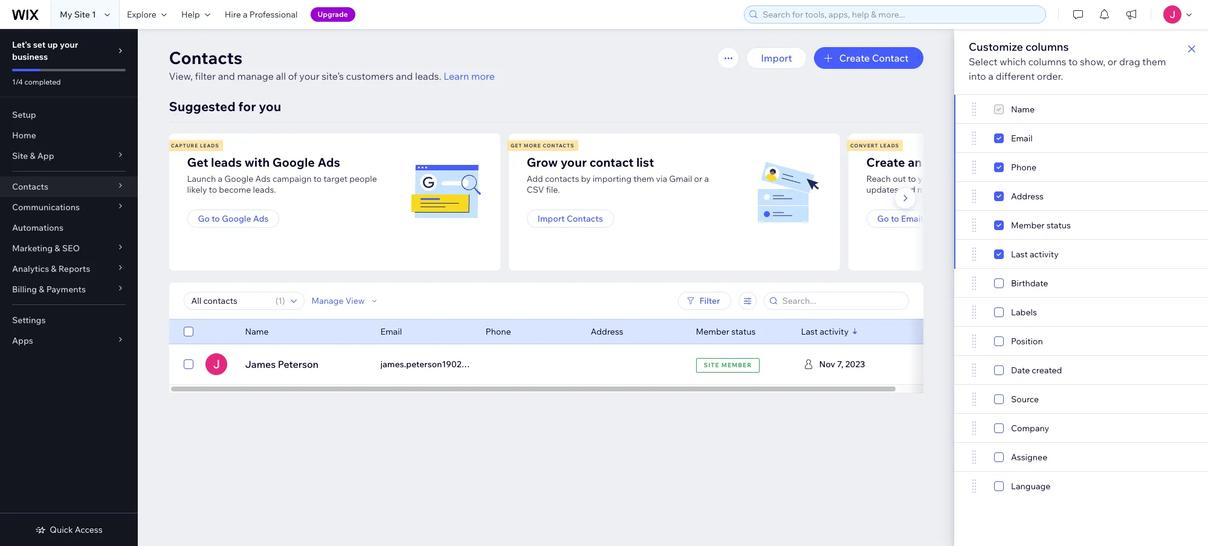 Task type: describe. For each thing, give the bounding box(es) containing it.
address button
[[955, 182, 1209, 211]]

Phone checkbox
[[995, 160, 1037, 175]]

my
[[60, 9, 72, 20]]

import for import contacts
[[538, 213, 565, 224]]

leads for create
[[880, 143, 900, 149]]

get
[[511, 143, 522, 149]]

1 horizontal spatial 1
[[278, 296, 282, 307]]

app
[[37, 151, 54, 161]]

drag . image for date created
[[969, 363, 980, 378]]

go to google ads button
[[187, 210, 280, 228]]

a inside customize columns select which columns to show, or drag them into a different order.
[[989, 70, 994, 82]]

more
[[524, 143, 541, 149]]

upgrade button
[[311, 7, 355, 22]]

contacts view, filter and manage all of your site's customers and leads. learn more
[[169, 47, 495, 82]]

contact
[[590, 155, 634, 170]]

manage
[[312, 296, 344, 307]]

apps button
[[0, 331, 138, 351]]

1 vertical spatial google
[[224, 174, 254, 184]]

go for get
[[198, 213, 210, 224]]

go for create
[[878, 213, 889, 224]]

professional
[[250, 9, 298, 20]]

site's
[[322, 70, 344, 82]]

them inside customize columns select which columns to show, or drag them into a different order.
[[1143, 56, 1167, 68]]

Assignee checkbox
[[995, 450, 1048, 465]]

activity inside option
[[1030, 249, 1059, 260]]

2 vertical spatial email
[[381, 326, 402, 337]]

0 horizontal spatial activity
[[820, 326, 849, 337]]

automations link
[[0, 218, 138, 238]]

nov
[[820, 359, 836, 370]]

contacts for contacts view, filter and manage all of your site's customers and leads. learn more
[[169, 47, 243, 68]]

of
[[288, 70, 297, 82]]

communications button
[[0, 197, 138, 218]]

to inside 'create an email campaign reach out to your subscribers with newsletters, updates and more.'
[[908, 174, 916, 184]]

file.
[[546, 184, 560, 195]]

or inside customize columns select which columns to show, or drag them into a different order.
[[1108, 56, 1118, 68]]

date created
[[1012, 365, 1063, 376]]

an
[[908, 155, 922, 170]]

to inside customize columns select which columns to show, or drag them into a different order.
[[1069, 56, 1078, 68]]

source
[[1012, 394, 1039, 405]]

become
[[219, 184, 251, 195]]

my site 1
[[60, 9, 96, 20]]

csv
[[527, 184, 544, 195]]

0 vertical spatial ads
[[318, 155, 340, 170]]

get more contacts
[[511, 143, 575, 149]]

Member status checkbox
[[995, 218, 1071, 233]]

your inside contacts view, filter and manage all of your site's customers and leads. learn more
[[299, 70, 320, 82]]

2023
[[846, 359, 865, 370]]

create an email campaign reach out to your subscribers with newsletters, updates and more.
[[867, 155, 1052, 195]]

grow
[[527, 155, 558, 170]]

1 horizontal spatial and
[[396, 70, 413, 82]]

address inside checkbox
[[1012, 191, 1044, 202]]

contacts
[[545, 174, 579, 184]]

peterson
[[278, 359, 319, 371]]

0 horizontal spatial address
[[591, 326, 624, 337]]

to right likely
[[209, 184, 217, 195]]

grow your contact list add contacts by importing them via gmail or a csv file.
[[527, 155, 709, 195]]

0 vertical spatial google
[[273, 155, 315, 170]]

7,
[[838, 359, 844, 370]]

marketing & seo
[[12, 243, 80, 254]]

customers
[[346, 70, 394, 82]]

different
[[996, 70, 1035, 82]]

a inside get leads with google ads launch a google ads campaign to target people likely to become leads.
[[218, 174, 223, 184]]

ads inside button
[[253, 213, 269, 224]]

company
[[1012, 423, 1050, 434]]

analytics & reports button
[[0, 259, 138, 279]]

create for an
[[867, 155, 906, 170]]

james peterson image
[[205, 354, 227, 375]]

and inside 'create an email campaign reach out to your subscribers with newsletters, updates and more.'
[[901, 184, 916, 195]]

via
[[656, 174, 668, 184]]

0 horizontal spatial and
[[218, 70, 235, 82]]

you
[[259, 99, 281, 114]]

0 horizontal spatial phone
[[486, 326, 511, 337]]

view,
[[169, 70, 193, 82]]

filter button
[[678, 292, 731, 310]]

1 vertical spatial last
[[801, 326, 818, 337]]

suggested
[[169, 99, 236, 114]]

manage view
[[312, 296, 365, 307]]

a inside grow your contact list add contacts by importing them via gmail or a csv file.
[[705, 174, 709, 184]]

email inside the go to email marketing button
[[901, 213, 923, 224]]

campaign inside get leads with google ads launch a google ads campaign to target people likely to become leads.
[[273, 174, 312, 184]]

list
[[637, 155, 654, 170]]

upgrade
[[318, 10, 348, 19]]

get leads with google ads launch a google ads campaign to target people likely to become leads.
[[187, 155, 377, 195]]

site & app
[[12, 151, 54, 161]]

home link
[[0, 125, 138, 146]]

contacts
[[543, 143, 575, 149]]

let's
[[12, 39, 31, 50]]

Source checkbox
[[995, 392, 1039, 407]]

0 vertical spatial site
[[74, 9, 90, 20]]

gmail
[[670, 174, 693, 184]]

marketing & seo button
[[0, 238, 138, 259]]

capture leads
[[171, 143, 219, 149]]

billing & payments button
[[0, 279, 138, 300]]

go to email marketing
[[878, 213, 966, 224]]

drag . image for address
[[969, 189, 980, 204]]

company button
[[955, 414, 1209, 443]]

out
[[893, 174, 906, 184]]

& for analytics
[[51, 264, 57, 275]]

explore
[[127, 9, 157, 20]]

member inside checkbox
[[1012, 220, 1045, 231]]

contact
[[872, 52, 909, 64]]

marketing inside marketing & seo popup button
[[12, 243, 53, 254]]

your inside grow your contact list add contacts by importing them via gmail or a csv file.
[[561, 155, 587, 170]]

convert
[[851, 143, 879, 149]]

business
[[12, 51, 48, 62]]

go to email marketing button
[[867, 210, 977, 228]]

subscribers
[[938, 174, 984, 184]]

up
[[47, 39, 58, 50]]

labels
[[1012, 307, 1037, 318]]

nov 7, 2023
[[820, 359, 865, 370]]

drag . image for labels
[[969, 305, 980, 320]]

quick access
[[50, 525, 103, 536]]

suggested for you
[[169, 99, 281, 114]]

setup link
[[0, 105, 138, 125]]

a inside the hire a professional link
[[243, 9, 248, 20]]

0 vertical spatial columns
[[1026, 40, 1069, 54]]

1 vertical spatial member
[[696, 326, 730, 337]]



Task type: vqa. For each thing, say whether or not it's contained in the screenshot.
'App Market Home'
no



Task type: locate. For each thing, give the bounding box(es) containing it.
drag . image left position checkbox
[[969, 334, 980, 349]]

more.
[[918, 184, 940, 195]]

drag . image right the "email"
[[969, 160, 980, 175]]

drag . image inside the assignee button
[[969, 450, 980, 465]]

list containing get leads with google ads
[[167, 134, 1185, 271]]

drag . image left the "labels" option
[[969, 305, 980, 320]]

analytics
[[12, 264, 49, 275]]

to left target at the left top of the page
[[314, 174, 322, 184]]

into
[[969, 70, 987, 82]]

1 vertical spatial marketing
[[12, 243, 53, 254]]

last activity button
[[955, 240, 1209, 269]]

them
[[1143, 56, 1167, 68], [634, 174, 654, 184]]

drag . image inside labels button
[[969, 305, 980, 320]]

1 vertical spatial member status
[[696, 326, 756, 337]]

0 horizontal spatial them
[[634, 174, 654, 184]]

access
[[75, 525, 103, 536]]

2 vertical spatial google
[[222, 213, 251, 224]]

1 vertical spatial contacts
[[12, 181, 48, 192]]

contacts inside contacts view, filter and manage all of your site's customers and leads. learn more
[[169, 47, 243, 68]]

create contact button
[[814, 47, 924, 69]]

0 vertical spatial import
[[761, 52, 793, 64]]

site for site member
[[704, 361, 720, 369]]

drag . image for phone
[[969, 160, 980, 175]]

Position checkbox
[[995, 334, 1043, 349]]

1 vertical spatial view
[[839, 359, 862, 371]]

Search for tools, apps, help & more... field
[[759, 6, 1042, 23]]

people
[[350, 174, 377, 184]]

drag . image for member status
[[969, 218, 980, 233]]

reach
[[867, 174, 891, 184]]

drag . image for source
[[969, 392, 980, 407]]

import contacts
[[538, 213, 603, 224]]

ads down get leads with google ads launch a google ads campaign to target people likely to become leads.
[[253, 213, 269, 224]]

email button
[[955, 124, 1209, 153]]

go to google ads
[[198, 213, 269, 224]]

1 vertical spatial them
[[634, 174, 654, 184]]

1 horizontal spatial email
[[901, 213, 923, 224]]

get
[[187, 155, 208, 170]]

email
[[925, 155, 956, 170]]

to down become
[[212, 213, 220, 224]]

activity down search... field
[[820, 326, 849, 337]]

drag . image inside 'last activity' button
[[969, 247, 980, 262]]

settings link
[[0, 310, 138, 331]]

or inside grow your contact list add contacts by importing them via gmail or a csv file.
[[694, 174, 703, 184]]

and left the more.
[[901, 184, 916, 195]]

to inside go to google ads button
[[212, 213, 220, 224]]

target
[[324, 174, 348, 184]]

1 vertical spatial site
[[12, 151, 28, 161]]

hire
[[225, 9, 241, 20]]

1 vertical spatial status
[[732, 326, 756, 337]]

1 horizontal spatial leads
[[880, 143, 900, 149]]

go
[[198, 213, 210, 224], [878, 213, 889, 224]]

campaign
[[959, 155, 1016, 170], [273, 174, 312, 184]]

create for contact
[[840, 52, 870, 64]]

member status button
[[955, 211, 1209, 240]]

create left contact
[[840, 52, 870, 64]]

add
[[527, 174, 543, 184]]

1 horizontal spatial contacts
[[169, 47, 243, 68]]

to
[[1069, 56, 1078, 68], [314, 174, 322, 184], [908, 174, 916, 184], [209, 184, 217, 195], [212, 213, 220, 224], [891, 213, 900, 224]]

date created button
[[955, 356, 1209, 385]]

0 vertical spatial address
[[1012, 191, 1044, 202]]

1 vertical spatial leads.
[[253, 184, 276, 195]]

0 vertical spatial last activity
[[1012, 249, 1059, 260]]

drag . image inside member status button
[[969, 218, 980, 233]]

Unsaved view field
[[188, 293, 272, 310]]

status down address button
[[1047, 220, 1071, 231]]

contacts inside dropdown button
[[12, 181, 48, 192]]

drag . image inside email 'button'
[[969, 131, 980, 146]]

1 horizontal spatial last activity
[[1012, 249, 1059, 260]]

1 vertical spatial address
[[591, 326, 624, 337]]

go inside go to google ads button
[[198, 213, 210, 224]]

1 left manage
[[278, 296, 282, 307]]

0 horizontal spatial leads
[[200, 143, 219, 149]]

0 horizontal spatial status
[[732, 326, 756, 337]]

1 vertical spatial email
[[901, 213, 923, 224]]

customize columns select which columns to show, or drag them into a different order.
[[969, 40, 1167, 82]]

manage
[[237, 70, 274, 82]]

with right leads
[[245, 155, 270, 170]]

birthdate button
[[955, 269, 1209, 298]]

drag . image for language
[[969, 479, 980, 494]]

with up address checkbox at the top of the page
[[986, 174, 1003, 184]]

site inside 'popup button'
[[12, 151, 28, 161]]

& for billing
[[39, 284, 44, 295]]

columns
[[1026, 40, 1069, 54], [1029, 56, 1067, 68]]

newsletters,
[[1004, 174, 1052, 184]]

drag . image for last activity
[[969, 247, 980, 262]]

importing
[[593, 174, 632, 184]]

status up site member
[[732, 326, 756, 337]]

Labels checkbox
[[995, 305, 1037, 320]]

1 drag . image from the top
[[969, 160, 980, 175]]

1 horizontal spatial or
[[1108, 56, 1118, 68]]

0 horizontal spatial site
[[12, 151, 28, 161]]

drag . image
[[969, 102, 980, 117], [969, 131, 980, 146], [969, 189, 980, 204], [969, 218, 980, 233], [969, 276, 980, 291], [969, 363, 980, 378], [969, 392, 980, 407], [969, 450, 980, 465]]

go inside button
[[878, 213, 889, 224]]

drag . image left language checkbox
[[969, 479, 980, 494]]

leads
[[211, 155, 242, 170]]

1 vertical spatial create
[[867, 155, 906, 170]]

list
[[167, 134, 1185, 271]]

1 horizontal spatial address
[[1012, 191, 1044, 202]]

Birthdate checkbox
[[995, 276, 1049, 291]]

contacts up the filter
[[169, 47, 243, 68]]

2 vertical spatial site
[[704, 361, 720, 369]]

2 horizontal spatial contacts
[[567, 213, 603, 224]]

Date created checkbox
[[995, 363, 1063, 378]]

seo
[[62, 243, 80, 254]]

which
[[1000, 56, 1027, 68]]

and right customers
[[396, 70, 413, 82]]

drag . image inside position button
[[969, 334, 980, 349]]

1 horizontal spatial leads.
[[415, 70, 442, 82]]

email inside email "checkbox"
[[1012, 133, 1033, 144]]

last activity up 'nov'
[[801, 326, 849, 337]]

ads right become
[[255, 174, 271, 184]]

view right manage
[[346, 296, 365, 307]]

1 vertical spatial with
[[986, 174, 1003, 184]]

0 vertical spatial member
[[1012, 220, 1045, 231]]

6 drag . image from the top
[[969, 363, 980, 378]]

your
[[60, 39, 78, 50], [299, 70, 320, 82], [561, 155, 587, 170], [918, 174, 936, 184]]

apps
[[12, 336, 33, 346]]

0 horizontal spatial import
[[538, 213, 565, 224]]

2 horizontal spatial email
[[1012, 133, 1033, 144]]

campaign inside 'create an email campaign reach out to your subscribers with newsletters, updates and more.'
[[959, 155, 1016, 170]]

them down list
[[634, 174, 654, 184]]

your inside 'create an email campaign reach out to your subscribers with newsletters, updates and more.'
[[918, 174, 936, 184]]

last activity inside last activity option
[[1012, 249, 1059, 260]]

0 vertical spatial 1
[[92, 9, 96, 20]]

0 horizontal spatial go
[[198, 213, 210, 224]]

last down search... field
[[801, 326, 818, 337]]

leads. inside contacts view, filter and manage all of your site's customers and leads. learn more
[[415, 70, 442, 82]]

leads. inside get leads with google ads launch a google ads campaign to target people likely to become leads.
[[253, 184, 276, 195]]

and right the filter
[[218, 70, 235, 82]]

0 vertical spatial view
[[346, 296, 365, 307]]

5 drag . image from the top
[[969, 421, 980, 436]]

None checkbox
[[995, 102, 1035, 117], [184, 357, 193, 372], [995, 102, 1035, 117], [184, 357, 193, 372]]

with inside get leads with google ads launch a google ads campaign to target people likely to become leads.
[[245, 155, 270, 170]]

2 vertical spatial contacts
[[567, 213, 603, 224]]

view link
[[825, 354, 876, 375]]

1 vertical spatial phone
[[486, 326, 511, 337]]

1 horizontal spatial activity
[[1030, 249, 1059, 260]]

1 vertical spatial campaign
[[273, 174, 312, 184]]

drag . image inside date created button
[[969, 363, 980, 378]]

2 horizontal spatial and
[[901, 184, 916, 195]]

leads right convert
[[880, 143, 900, 149]]

billing
[[12, 284, 37, 295]]

1/4
[[12, 77, 23, 86]]

4 drag . image from the top
[[969, 218, 980, 233]]

1 vertical spatial columns
[[1029, 56, 1067, 68]]

1 vertical spatial activity
[[820, 326, 849, 337]]

None checkbox
[[184, 325, 193, 339]]

1 vertical spatial 1
[[278, 296, 282, 307]]

drag . image inside birthdate button
[[969, 276, 980, 291]]

marketing inside the go to email marketing button
[[925, 213, 966, 224]]

1 horizontal spatial import
[[761, 52, 793, 64]]

Company checkbox
[[995, 421, 1050, 436]]

& for site
[[30, 151, 35, 161]]

drag . image inside phone button
[[969, 160, 980, 175]]

1 leads from the left
[[200, 143, 219, 149]]

1 vertical spatial or
[[694, 174, 703, 184]]

convert leads
[[851, 143, 900, 149]]

or left drag
[[1108, 56, 1118, 68]]

4 drag . image from the top
[[969, 334, 980, 349]]

your up 'contacts'
[[561, 155, 587, 170]]

Last activity checkbox
[[995, 247, 1059, 262]]

1 vertical spatial last activity
[[801, 326, 849, 337]]

leads for get
[[200, 143, 219, 149]]

sidebar element
[[0, 29, 138, 547]]

setup
[[12, 109, 36, 120]]

2 vertical spatial ads
[[253, 213, 269, 224]]

Address checkbox
[[995, 189, 1044, 204]]

a right into
[[989, 70, 994, 82]]

2 vertical spatial member
[[722, 361, 752, 369]]

all
[[276, 70, 286, 82]]

show,
[[1080, 56, 1106, 68]]

phone
[[1012, 162, 1037, 173], [486, 326, 511, 337]]

import inside button
[[538, 213, 565, 224]]

0 vertical spatial email
[[1012, 133, 1033, 144]]

1 horizontal spatial member status
[[1012, 220, 1071, 231]]

0 vertical spatial contacts
[[169, 47, 243, 68]]

2 drag . image from the top
[[969, 247, 980, 262]]

order.
[[1037, 70, 1064, 82]]

1 right my
[[92, 9, 96, 20]]

0 horizontal spatial 1
[[92, 9, 96, 20]]

a down leads
[[218, 174, 223, 184]]

assignee button
[[955, 443, 1209, 472]]

7 drag . image from the top
[[969, 392, 980, 407]]

3 drag . image from the top
[[969, 189, 980, 204]]

birthdate
[[1012, 278, 1049, 289]]

0 horizontal spatial marketing
[[12, 243, 53, 254]]

& inside analytics & reports popup button
[[51, 264, 57, 275]]

drag . image inside company button
[[969, 421, 980, 436]]

8 drag . image from the top
[[969, 450, 980, 465]]

activity down member status checkbox
[[1030, 249, 1059, 260]]

1 vertical spatial import
[[538, 213, 565, 224]]

marketing down the more.
[[925, 213, 966, 224]]

campaign up subscribers
[[959, 155, 1016, 170]]

member status inside checkbox
[[1012, 220, 1071, 231]]

0 horizontal spatial with
[[245, 155, 270, 170]]

Email checkbox
[[995, 131, 1033, 146]]

0 horizontal spatial email
[[381, 326, 402, 337]]

your right of
[[299, 70, 320, 82]]

site member
[[704, 361, 752, 369]]

0 vertical spatial with
[[245, 155, 270, 170]]

create contact
[[840, 52, 909, 64]]

import inside 'button'
[[761, 52, 793, 64]]

0 horizontal spatial view
[[346, 296, 365, 307]]

0 horizontal spatial last
[[801, 326, 818, 337]]

member status up site member
[[696, 326, 756, 337]]

Search... field
[[779, 293, 905, 310]]

2 leads from the left
[[880, 143, 900, 149]]

james.peterson1902@gmail.com
[[381, 359, 511, 370]]

& inside the billing & payments dropdown button
[[39, 284, 44, 295]]

& for marketing
[[55, 243, 60, 254]]

drag . image for position
[[969, 334, 980, 349]]

0 horizontal spatial or
[[694, 174, 703, 184]]

1 horizontal spatial campaign
[[959, 155, 1016, 170]]

ads
[[318, 155, 340, 170], [255, 174, 271, 184], [253, 213, 269, 224]]

your inside let's set up your business
[[60, 39, 78, 50]]

3 drag . image from the top
[[969, 305, 980, 320]]

1 horizontal spatial them
[[1143, 56, 1167, 68]]

or right gmail on the right top of the page
[[694, 174, 703, 184]]

2 horizontal spatial site
[[704, 361, 720, 369]]

import
[[761, 52, 793, 64], [538, 213, 565, 224]]

& left 'seo'
[[55, 243, 60, 254]]

launch
[[187, 174, 216, 184]]

them right drag
[[1143, 56, 1167, 68]]

0 vertical spatial phone
[[1012, 162, 1037, 173]]

position button
[[955, 327, 1209, 356]]

leads. left learn
[[415, 70, 442, 82]]

a right 'hire'
[[243, 9, 248, 20]]

1 horizontal spatial phone
[[1012, 162, 1037, 173]]

1 horizontal spatial status
[[1047, 220, 1071, 231]]

your right up
[[60, 39, 78, 50]]

1 horizontal spatial go
[[878, 213, 889, 224]]

address
[[1012, 191, 1044, 202], [591, 326, 624, 337]]

drag . image for birthdate
[[969, 276, 980, 291]]

last up birthdate checkbox
[[1012, 249, 1028, 260]]

a
[[243, 9, 248, 20], [989, 70, 994, 82], [218, 174, 223, 184], [705, 174, 709, 184]]

your down an
[[918, 174, 936, 184]]

1 horizontal spatial view
[[839, 359, 862, 371]]

& right "billing"
[[39, 284, 44, 295]]

2 drag . image from the top
[[969, 131, 980, 146]]

view right 'nov'
[[839, 359, 862, 371]]

Language checkbox
[[995, 479, 1051, 494]]

google inside button
[[222, 213, 251, 224]]

site for site & app
[[12, 151, 28, 161]]

leads up get
[[200, 143, 219, 149]]

help button
[[174, 0, 218, 29]]

status inside checkbox
[[1047, 220, 1071, 231]]

0 vertical spatial member status
[[1012, 220, 1071, 231]]

& inside site & app 'popup button'
[[30, 151, 35, 161]]

contacts inside button
[[567, 213, 603, 224]]

& left app
[[30, 151, 35, 161]]

0 vertical spatial them
[[1143, 56, 1167, 68]]

member status up last activity option
[[1012, 220, 1071, 231]]

0 vertical spatial leads.
[[415, 70, 442, 82]]

0 vertical spatial create
[[840, 52, 870, 64]]

to left "show," in the top right of the page
[[1069, 56, 1078, 68]]

0 horizontal spatial leads.
[[253, 184, 276, 195]]

1 drag . image from the top
[[969, 102, 980, 117]]

0 horizontal spatial contacts
[[12, 181, 48, 192]]

communications
[[12, 202, 80, 213]]

1
[[92, 9, 96, 20], [278, 296, 282, 307]]

ads up target at the left top of the page
[[318, 155, 340, 170]]

0 vertical spatial last
[[1012, 249, 1028, 260]]

0 vertical spatial campaign
[[959, 155, 1016, 170]]

to right out
[[908, 174, 916, 184]]

go down likely
[[198, 213, 210, 224]]

0 horizontal spatial member status
[[696, 326, 756, 337]]

campaign left target at the left top of the page
[[273, 174, 312, 184]]

drag . image inside language button
[[969, 479, 980, 494]]

0 horizontal spatial campaign
[[273, 174, 312, 184]]

drag . image for company
[[969, 421, 980, 436]]

1 horizontal spatial site
[[74, 9, 90, 20]]

&
[[30, 151, 35, 161], [55, 243, 60, 254], [51, 264, 57, 275], [39, 284, 44, 295]]

6 drag . image from the top
[[969, 479, 980, 494]]

create up reach
[[867, 155, 906, 170]]

last activity
[[1012, 249, 1059, 260], [801, 326, 849, 337]]

a right gmail on the right top of the page
[[705, 174, 709, 184]]

0 vertical spatial activity
[[1030, 249, 1059, 260]]

contacts up the communications
[[12, 181, 48, 192]]

drag . image left last activity option
[[969, 247, 980, 262]]

date
[[1012, 365, 1030, 376]]

1 vertical spatial ads
[[255, 174, 271, 184]]

import for import
[[761, 52, 793, 64]]

1/4 completed
[[12, 77, 61, 86]]

to down the updates
[[891, 213, 900, 224]]

0 vertical spatial status
[[1047, 220, 1071, 231]]

drag . image left company checkbox
[[969, 421, 980, 436]]

set
[[33, 39, 46, 50]]

0 vertical spatial or
[[1108, 56, 1118, 68]]

by
[[581, 174, 591, 184]]

last inside option
[[1012, 249, 1028, 260]]

0 horizontal spatial last activity
[[801, 326, 849, 337]]

to inside the go to email marketing button
[[891, 213, 900, 224]]

james peterson
[[245, 359, 319, 371]]

( 1 )
[[276, 296, 285, 307]]

drag . image inside address button
[[969, 189, 980, 204]]

hire a professional link
[[218, 0, 305, 29]]

drag . image for assignee
[[969, 450, 980, 465]]

drag . image inside source button
[[969, 392, 980, 407]]

drag . image
[[969, 160, 980, 175], [969, 247, 980, 262], [969, 305, 980, 320], [969, 334, 980, 349], [969, 421, 980, 436], [969, 479, 980, 494]]

create inside 'create an email campaign reach out to your subscribers with newsletters, updates and more.'
[[867, 155, 906, 170]]

source button
[[955, 385, 1209, 414]]

& left reports
[[51, 264, 57, 275]]

drag . image for email
[[969, 131, 980, 146]]

james
[[245, 359, 276, 371]]

& inside marketing & seo popup button
[[55, 243, 60, 254]]

1 go from the left
[[198, 213, 210, 224]]

last activity down member status checkbox
[[1012, 249, 1059, 260]]

1 horizontal spatial with
[[986, 174, 1003, 184]]

language button
[[955, 472, 1209, 501]]

automations
[[12, 223, 63, 233]]

likely
[[187, 184, 207, 195]]

language
[[1012, 481, 1051, 492]]

go down the updates
[[878, 213, 889, 224]]

1 horizontal spatial last
[[1012, 249, 1028, 260]]

leads. right become
[[253, 184, 276, 195]]

position
[[1012, 336, 1043, 347]]

contacts for contacts
[[12, 181, 48, 192]]

with inside 'create an email campaign reach out to your subscribers with newsletters, updates and more.'
[[986, 174, 1003, 184]]

2 go from the left
[[878, 213, 889, 224]]

phone inside "option"
[[1012, 162, 1037, 173]]

5 drag . image from the top
[[969, 276, 980, 291]]

phone button
[[955, 153, 1209, 182]]

them inside grow your contact list add contacts by importing them via gmail or a csv file.
[[634, 174, 654, 184]]

marketing up analytics
[[12, 243, 53, 254]]

analytics & reports
[[12, 264, 90, 275]]

contacts down 'by'
[[567, 213, 603, 224]]

create inside button
[[840, 52, 870, 64]]



